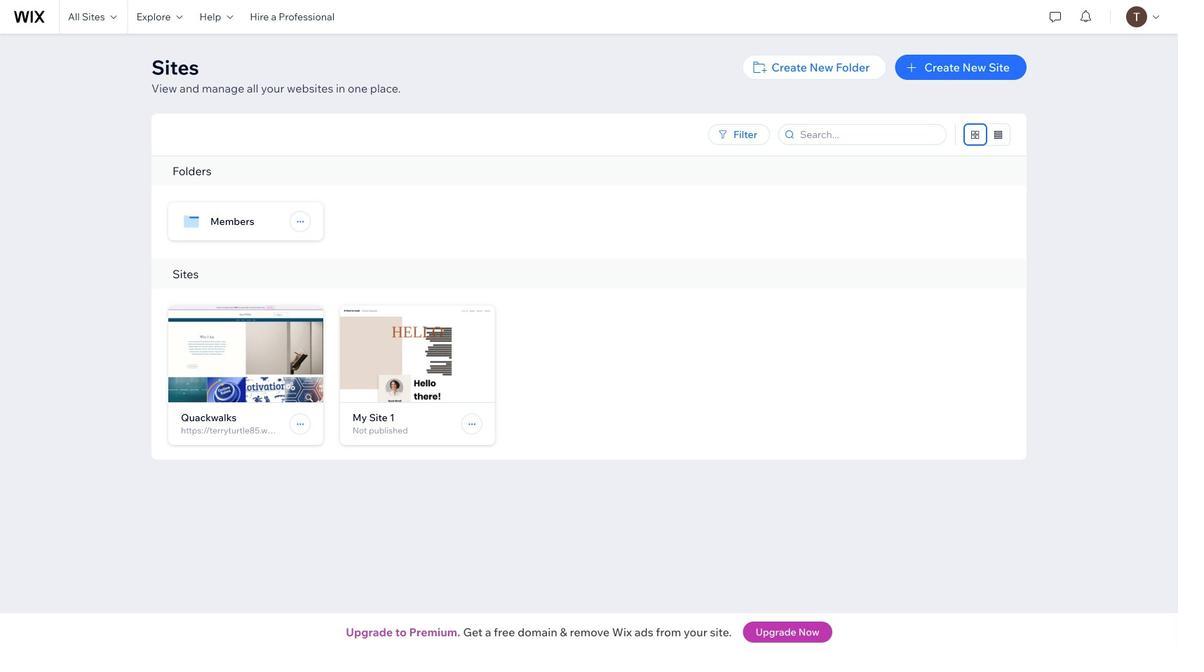 Task type: describe. For each thing, give the bounding box(es) containing it.
Search... field
[[796, 125, 942, 144]]

my site 1 image
[[340, 306, 495, 403]]

quackwalks image
[[168, 306, 323, 403]]

2 list from the top
[[168, 306, 1027, 460]]



Task type: vqa. For each thing, say whether or not it's contained in the screenshot.
the bottommost 'list'
yes



Task type: locate. For each thing, give the bounding box(es) containing it.
list
[[168, 203, 1027, 260], [168, 306, 1027, 460]]

1 vertical spatial list
[[168, 306, 1027, 460]]

1 list from the top
[[168, 203, 1027, 260]]

0 vertical spatial list
[[168, 203, 1027, 260]]



